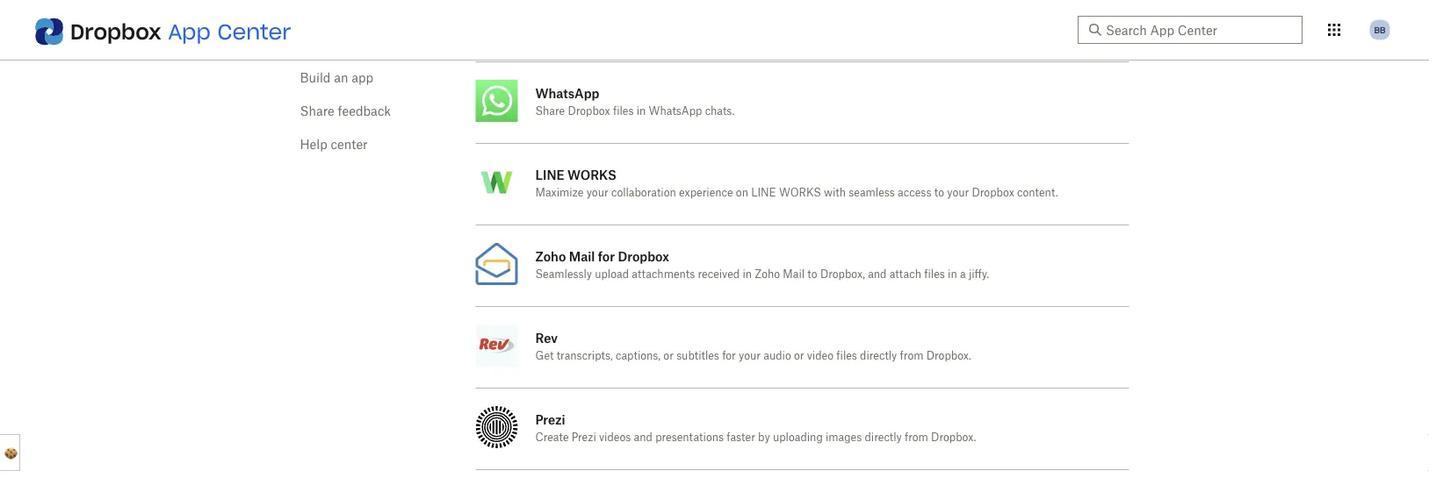 Task type: vqa. For each thing, say whether or not it's contained in the screenshot.
Seamlessly
yes



Task type: describe. For each thing, give the bounding box(es) containing it.
jiffy.
[[969, 270, 989, 280]]

app
[[168, 18, 211, 45]]

collaboration
[[611, 188, 676, 199]]

bb
[[1375, 24, 1386, 35]]

chats.
[[705, 106, 735, 117]]

with
[[824, 188, 846, 199]]

seamless
[[849, 188, 895, 199]]

whatsapp share dropbox files in whatsapp chats.
[[536, 86, 735, 117]]

for inside rev get transcripts, captions, or subtitles for your audio or video files directly from dropbox.
[[722, 351, 736, 362]]

an
[[334, 72, 348, 84]]

0 vertical spatial mail
[[569, 249, 595, 264]]

directly inside rev get transcripts, captions, or subtitles for your audio or video files directly from dropbox.
[[860, 351, 897, 362]]

2 horizontal spatial your
[[947, 188, 969, 199]]

help center
[[300, 139, 368, 151]]

presentations
[[656, 433, 724, 444]]

uploading
[[773, 433, 823, 444]]

by
[[758, 433, 770, 444]]

access
[[898, 188, 932, 199]]

dropbox. inside prezi create prezi videos and presentations faster by uploading images directly from dropbox.
[[931, 433, 976, 444]]

build an app
[[300, 72, 374, 84]]

to inside zoho mail for dropbox seamlessly upload attachments received in zoho mail to dropbox, and attach files in a jiffy.
[[808, 270, 818, 280]]

seamlessly
[[536, 270, 592, 280]]

audio
[[764, 351, 791, 362]]

share inside whatsapp share dropbox files in whatsapp chats.
[[536, 106, 565, 117]]

build
[[300, 72, 331, 84]]

dropbox,
[[821, 270, 865, 280]]

1 horizontal spatial line
[[751, 188, 776, 199]]

and inside zoho mail for dropbox seamlessly upload attachments received in zoho mail to dropbox, and attach files in a jiffy.
[[868, 270, 887, 280]]

directly inside prezi create prezi videos and presentations faster by uploading images directly from dropbox.
[[865, 433, 902, 444]]

0 horizontal spatial works
[[568, 167, 617, 182]]

files inside rev get transcripts, captions, or subtitles for your audio or video files directly from dropbox.
[[837, 351, 857, 362]]

attach
[[890, 270, 922, 280]]

to inside line works maximize your collaboration experience on line works with seamless access to your dropbox content.
[[935, 188, 944, 199]]

transcripts,
[[557, 351, 613, 362]]

dropbox. inside rev get transcripts, captions, or subtitles for your audio or video files directly from dropbox.
[[927, 351, 972, 362]]

faster
[[727, 433, 755, 444]]

2 or from the left
[[794, 351, 804, 362]]

attachments
[[632, 270, 695, 280]]

images
[[826, 433, 862, 444]]

center
[[217, 18, 291, 45]]

from inside prezi create prezi videos and presentations faster by uploading images directly from dropbox.
[[905, 433, 929, 444]]

files inside zoho mail for dropbox seamlessly upload attachments received in zoho mail to dropbox, and attach files in a jiffy.
[[925, 270, 945, 280]]

subtitles
[[677, 351, 719, 362]]

1 vertical spatial works
[[779, 188, 821, 199]]

1 or from the left
[[664, 351, 674, 362]]

center
[[331, 139, 368, 151]]

0 horizontal spatial whatsapp
[[536, 86, 600, 101]]



Task type: locate. For each thing, give the bounding box(es) containing it.
share feedback
[[300, 105, 391, 118]]

dropbox inside whatsapp share dropbox files in whatsapp chats.
[[568, 106, 610, 117]]

directly
[[860, 351, 897, 362], [865, 433, 902, 444]]

to
[[935, 188, 944, 199], [808, 270, 818, 280]]

works
[[568, 167, 617, 182], [779, 188, 821, 199]]

0 horizontal spatial prezi
[[536, 413, 566, 427]]

experience
[[679, 188, 733, 199]]

in
[[637, 106, 646, 117], [743, 270, 752, 280], [948, 270, 957, 280]]

dropbox inside zoho mail for dropbox seamlessly upload attachments received in zoho mail to dropbox, and attach files in a jiffy.
[[618, 249, 669, 264]]

files right video
[[837, 351, 857, 362]]

prezi
[[536, 413, 566, 427], [572, 433, 596, 444]]

0 vertical spatial dropbox.
[[927, 351, 972, 362]]

and right videos
[[634, 433, 653, 444]]

feedback
[[338, 105, 391, 118]]

1 horizontal spatial in
[[743, 270, 752, 280]]

1 vertical spatial files
[[925, 270, 945, 280]]

upload
[[595, 270, 629, 280]]

1 vertical spatial dropbox.
[[931, 433, 976, 444]]

Search App Center text field
[[1106, 20, 1292, 40]]

in left a
[[948, 270, 957, 280]]

dropbox left 'app'
[[70, 18, 161, 45]]

and
[[868, 270, 887, 280], [634, 433, 653, 444]]

maximize
[[536, 188, 584, 199]]

share feedback link
[[300, 105, 391, 118]]

dropbox up attachments
[[618, 249, 669, 264]]

to left dropbox,
[[808, 270, 818, 280]]

on
[[736, 188, 749, 199]]

dropbox
[[70, 18, 161, 45], [568, 106, 610, 117], [972, 188, 1015, 199], [618, 249, 669, 264]]

share
[[300, 105, 334, 118], [536, 106, 565, 117]]

2 horizontal spatial in
[[948, 270, 957, 280]]

1 horizontal spatial your
[[739, 351, 761, 362]]

or left subtitles
[[664, 351, 674, 362]]

rev get transcripts, captions, or subtitles for your audio or video files directly from dropbox.
[[536, 331, 972, 362]]

create
[[536, 433, 569, 444]]

zoho up seamlessly
[[536, 249, 566, 264]]

0 horizontal spatial line
[[536, 167, 565, 182]]

your
[[587, 188, 609, 199], [947, 188, 969, 199], [739, 351, 761, 362]]

dropbox app center
[[70, 18, 291, 45]]

received
[[698, 270, 740, 280]]

1 horizontal spatial and
[[868, 270, 887, 280]]

share up 'maximize'
[[536, 106, 565, 117]]

0 vertical spatial works
[[568, 167, 617, 182]]

from right images
[[905, 433, 929, 444]]

1 horizontal spatial prezi
[[572, 433, 596, 444]]

0 vertical spatial and
[[868, 270, 887, 280]]

directly right video
[[860, 351, 897, 362]]

content.
[[1017, 188, 1059, 199]]

files
[[613, 106, 634, 117], [925, 270, 945, 280], [837, 351, 857, 362]]

1 horizontal spatial for
[[722, 351, 736, 362]]

for up upload
[[598, 249, 615, 264]]

1 horizontal spatial works
[[779, 188, 821, 199]]

1 vertical spatial mail
[[783, 270, 805, 280]]

2 vertical spatial files
[[837, 351, 857, 362]]

videos
[[599, 433, 631, 444]]

2 horizontal spatial files
[[925, 270, 945, 280]]

mail up seamlessly
[[569, 249, 595, 264]]

help center link
[[300, 139, 368, 151]]

0 vertical spatial files
[[613, 106, 634, 117]]

your inside rev get transcripts, captions, or subtitles for your audio or video files directly from dropbox.
[[739, 351, 761, 362]]

from
[[900, 351, 924, 362], [905, 433, 929, 444]]

or left video
[[794, 351, 804, 362]]

mail
[[569, 249, 595, 264], [783, 270, 805, 280]]

1 horizontal spatial whatsapp
[[649, 106, 702, 117]]

directly right images
[[865, 433, 902, 444]]

build an app link
[[300, 72, 374, 84]]

mail left dropbox,
[[783, 270, 805, 280]]

1 horizontal spatial share
[[536, 106, 565, 117]]

0 vertical spatial prezi
[[536, 413, 566, 427]]

0 horizontal spatial or
[[664, 351, 674, 362]]

line up 'maximize'
[[536, 167, 565, 182]]

0 horizontal spatial your
[[587, 188, 609, 199]]

app
[[352, 72, 374, 84]]

dropbox.
[[927, 351, 972, 362], [931, 433, 976, 444]]

1 vertical spatial prezi
[[572, 433, 596, 444]]

0 vertical spatial whatsapp
[[536, 86, 600, 101]]

a
[[960, 270, 966, 280]]

0 horizontal spatial to
[[808, 270, 818, 280]]

in inside whatsapp share dropbox files in whatsapp chats.
[[637, 106, 646, 117]]

1 vertical spatial whatsapp
[[649, 106, 702, 117]]

and inside prezi create prezi videos and presentations faster by uploading images directly from dropbox.
[[634, 433, 653, 444]]

prezi up create
[[536, 413, 566, 427]]

1 vertical spatial and
[[634, 433, 653, 444]]

0 vertical spatial from
[[900, 351, 924, 362]]

1 horizontal spatial files
[[837, 351, 857, 362]]

dropbox left content.
[[972, 188, 1015, 199]]

1 horizontal spatial to
[[935, 188, 944, 199]]

works left with
[[779, 188, 821, 199]]

help
[[300, 139, 327, 151]]

1 vertical spatial from
[[905, 433, 929, 444]]

for inside zoho mail for dropbox seamlessly upload attachments received in zoho mail to dropbox, and attach files in a jiffy.
[[598, 249, 615, 264]]

line works maximize your collaboration experience on line works with seamless access to your dropbox content.
[[536, 167, 1059, 199]]

0 horizontal spatial files
[[613, 106, 634, 117]]

0 vertical spatial line
[[536, 167, 565, 182]]

for right subtitles
[[722, 351, 736, 362]]

0 horizontal spatial and
[[634, 433, 653, 444]]

1 vertical spatial line
[[751, 188, 776, 199]]

works up 'maximize'
[[568, 167, 617, 182]]

0 horizontal spatial share
[[300, 105, 334, 118]]

captions,
[[616, 351, 661, 362]]

files inside whatsapp share dropbox files in whatsapp chats.
[[613, 106, 634, 117]]

0 horizontal spatial zoho
[[536, 249, 566, 264]]

0 horizontal spatial for
[[598, 249, 615, 264]]

1 vertical spatial zoho
[[755, 270, 780, 280]]

your right access
[[947, 188, 969, 199]]

or
[[664, 351, 674, 362], [794, 351, 804, 362]]

and left attach
[[868, 270, 887, 280]]

zoho
[[536, 249, 566, 264], [755, 270, 780, 280]]

rev
[[536, 331, 558, 346]]

get
[[536, 351, 554, 362]]

zoho right received
[[755, 270, 780, 280]]

0 vertical spatial for
[[598, 249, 615, 264]]

in right received
[[743, 270, 752, 280]]

files left a
[[925, 270, 945, 280]]

1 vertical spatial to
[[808, 270, 818, 280]]

files up collaboration
[[613, 106, 634, 117]]

1 vertical spatial directly
[[865, 433, 902, 444]]

from inside rev get transcripts, captions, or subtitles for your audio or video files directly from dropbox.
[[900, 351, 924, 362]]

video
[[807, 351, 834, 362]]

bb button
[[1366, 16, 1394, 44]]

from down attach
[[900, 351, 924, 362]]

1 horizontal spatial mail
[[783, 270, 805, 280]]

line
[[536, 167, 565, 182], [751, 188, 776, 199]]

prezi left videos
[[572, 433, 596, 444]]

your right 'maximize'
[[587, 188, 609, 199]]

to right access
[[935, 188, 944, 199]]

prezi create prezi videos and presentations faster by uploading images directly from dropbox.
[[536, 413, 976, 444]]

1 vertical spatial for
[[722, 351, 736, 362]]

for
[[598, 249, 615, 264], [722, 351, 736, 362]]

1 horizontal spatial zoho
[[755, 270, 780, 280]]

0 vertical spatial zoho
[[536, 249, 566, 264]]

line right on
[[751, 188, 776, 199]]

dropbox inside line works maximize your collaboration experience on line works with seamless access to your dropbox content.
[[972, 188, 1015, 199]]

0 horizontal spatial mail
[[569, 249, 595, 264]]

0 horizontal spatial in
[[637, 106, 646, 117]]

dropbox up 'maximize'
[[568, 106, 610, 117]]

0 vertical spatial to
[[935, 188, 944, 199]]

1 horizontal spatial or
[[794, 351, 804, 362]]

whatsapp
[[536, 86, 600, 101], [649, 106, 702, 117]]

zoho mail for dropbox seamlessly upload attachments received in zoho mail to dropbox, and attach files in a jiffy.
[[536, 249, 989, 280]]

in left 'chats.'
[[637, 106, 646, 117]]

share down build
[[300, 105, 334, 118]]

0 vertical spatial directly
[[860, 351, 897, 362]]

your left audio
[[739, 351, 761, 362]]



